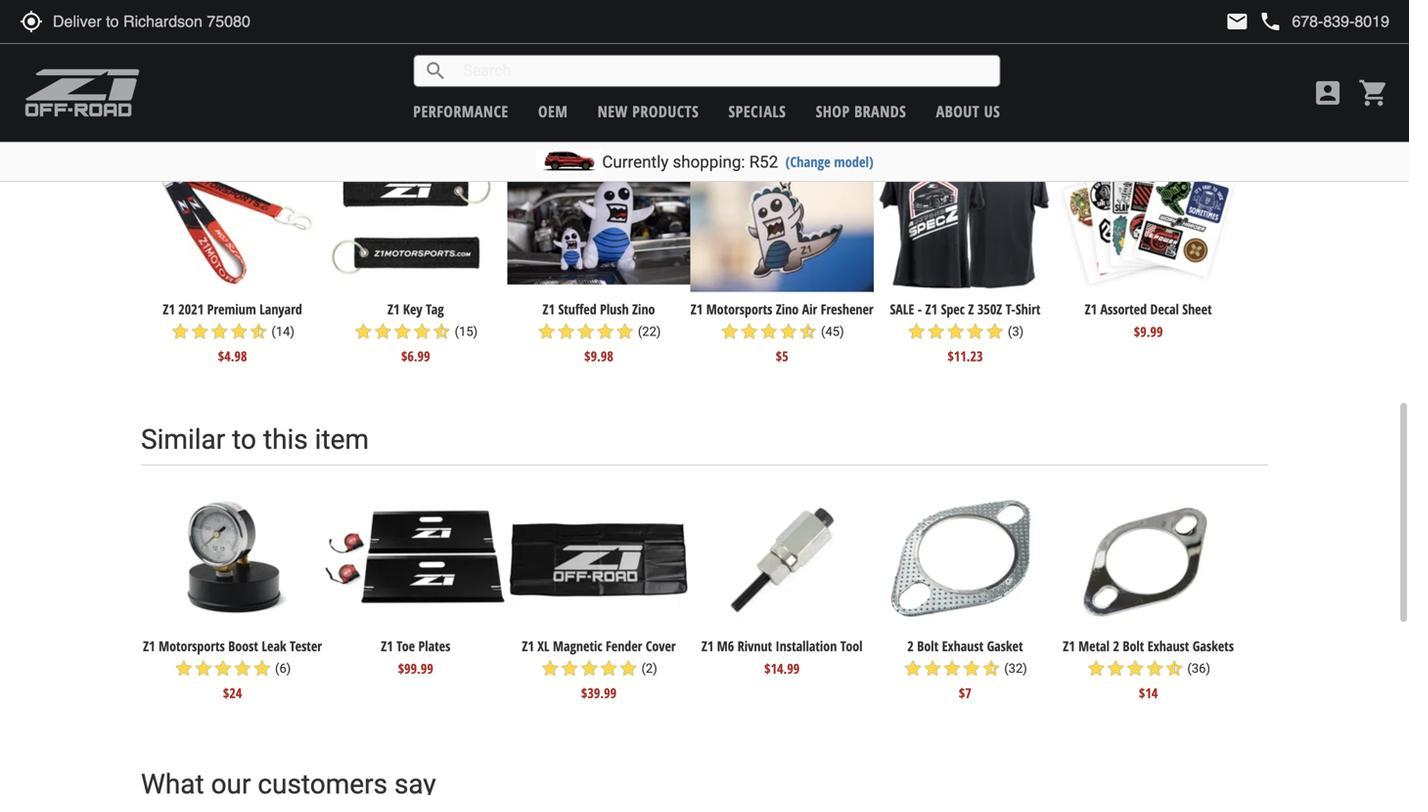 Task type: locate. For each thing, give the bounding box(es) containing it.
0 horizontal spatial zino
[[632, 300, 655, 318]]

z1 right -
[[926, 300, 938, 318]]

gasket
[[987, 637, 1023, 656]]

$24
[[223, 684, 242, 703]]

z1 right plush
[[691, 300, 703, 318]]

0 vertical spatial item
[[483, 87, 537, 119]]

rivnut
[[738, 637, 772, 656]]

2 bolt from the left
[[1123, 637, 1145, 656]]

motorsports inside z1 motorsports zino air freshener star star star star star_half (45) $5
[[706, 300, 773, 318]]

oem link
[[538, 101, 568, 122]]

$9.99
[[1134, 322, 1163, 341]]

z1 inside z1 stuffed plush zino star star star star star (22) $9.98
[[543, 300, 555, 318]]

1 horizontal spatial this
[[432, 87, 476, 119]]

shop brands
[[816, 101, 907, 122]]

shop
[[816, 101, 850, 122]]

...
[[737, 87, 759, 119]]

this right to
[[263, 424, 308, 456]]

1 bolt from the left
[[917, 637, 939, 656]]

z1 inside z1 xl magnetic fender cover star star star star star (2) $39.99
[[522, 637, 534, 656]]

mail phone
[[1226, 10, 1283, 33]]

zino inside z1 motorsports zino air freshener star star star star star_half (45) $5
[[776, 300, 799, 318]]

z1 inside z1 2021 premium lanyard star star star star star_half (14) $4.98
[[163, 300, 175, 318]]

lanyard
[[260, 300, 302, 318]]

this
[[432, 87, 476, 119], [263, 424, 308, 456]]

star_half left (36)
[[1165, 659, 1185, 679]]

this down search
[[432, 87, 476, 119]]

star_half left the (14)
[[249, 322, 268, 341]]

2 right metal
[[1113, 637, 1120, 656]]

1 horizontal spatial motorsports
[[706, 300, 773, 318]]

zino up (22)
[[632, 300, 655, 318]]

item right to
[[315, 424, 369, 456]]

z1 inside z1 metal 2 bolt exhaust gaskets star star star star star_half (36) $14
[[1063, 637, 1076, 656]]

tool
[[841, 637, 863, 656]]

motorsports inside z1 motorsports boost leak tester star star star star star (6) $24
[[159, 637, 225, 656]]

z1 assorted decal sheet $9.99
[[1085, 300, 1212, 341]]

z1 left toe
[[381, 637, 393, 656]]

model)
[[834, 152, 874, 171]]

z1 left "m6"
[[702, 637, 714, 656]]

shopping:
[[673, 152, 745, 172]]

star_half
[[249, 322, 268, 341], [432, 322, 452, 341], [799, 322, 818, 341], [982, 659, 1001, 679], [1165, 659, 1185, 679]]

(45)
[[821, 324, 844, 339]]

$6.99
[[401, 347, 430, 365]]

2 zino from the left
[[776, 300, 799, 318]]

shirt
[[1016, 300, 1041, 318]]

oem
[[538, 101, 568, 122]]

z1 inside the "z1 m6 rivnut installation tool $14.99"
[[702, 637, 714, 656]]

z1 left "boost"
[[143, 637, 155, 656]]

item left the oem
[[483, 87, 537, 119]]

2
[[908, 637, 914, 656], [1113, 637, 1120, 656]]

0 horizontal spatial motorsports
[[159, 637, 225, 656]]

0 horizontal spatial bolt
[[917, 637, 939, 656]]

plates
[[419, 637, 451, 656]]

$99.99
[[398, 660, 434, 678]]

z1 left the 'xl'
[[522, 637, 534, 656]]

sale
[[890, 300, 915, 318]]

z1 left key
[[388, 300, 400, 318]]

0 horizontal spatial item
[[315, 424, 369, 456]]

z1 left assorted
[[1085, 300, 1097, 318]]

us
[[984, 101, 1001, 122]]

zino left the air
[[776, 300, 799, 318]]

2021
[[178, 300, 204, 318]]

z1 left stuffed
[[543, 300, 555, 318]]

0 horizontal spatial 2
[[908, 637, 914, 656]]

new products
[[598, 101, 699, 122]]

brands
[[855, 101, 907, 122]]

z1 inside z1 motorsports boost leak tester star star star star star (6) $24
[[143, 637, 155, 656]]

2 exhaust from the left
[[1148, 637, 1190, 656]]

installation
[[776, 637, 837, 656]]

1 vertical spatial this
[[263, 424, 308, 456]]

who
[[281, 87, 332, 119]]

about us
[[936, 101, 1001, 122]]

cover
[[646, 637, 676, 656]]

air
[[802, 300, 818, 318]]

z1 m6 rivnut installation tool $14.99
[[702, 637, 863, 678]]

mail link
[[1226, 10, 1249, 33]]

bolt right metal
[[1123, 637, 1145, 656]]

spec
[[941, 300, 965, 318]]

2 bolt  exhaust gasket star star star star star_half (32) $7
[[904, 637, 1028, 703]]

new
[[598, 101, 628, 122]]

purchased
[[602, 87, 730, 119]]

z1 motorsports zino air freshener star star star star star_half (45) $5
[[691, 300, 874, 365]]

motorsports left the air
[[706, 300, 773, 318]]

z1 left '2021'
[[163, 300, 175, 318]]

$5
[[776, 347, 789, 365]]

1 horizontal spatial 2
[[1113, 637, 1120, 656]]

2 right tool
[[908, 637, 914, 656]]

1 horizontal spatial exhaust
[[1148, 637, 1190, 656]]

1 zino from the left
[[632, 300, 655, 318]]

z1 left metal
[[1063, 637, 1076, 656]]

1 2 from the left
[[908, 637, 914, 656]]

z1 for lanyard
[[163, 300, 175, 318]]

(15)
[[455, 324, 478, 339]]

my_location
[[20, 10, 43, 33]]

motorsports for star_half
[[706, 300, 773, 318]]

0 vertical spatial motorsports
[[706, 300, 773, 318]]

star_half inside 2 bolt  exhaust gasket star star star star star_half (32) $7
[[982, 659, 1001, 679]]

1 exhaust from the left
[[942, 637, 984, 656]]

(3)
[[1008, 324, 1024, 339]]

0 horizontal spatial exhaust
[[942, 637, 984, 656]]

exhaust inside z1 metal 2 bolt exhaust gaskets star star star star star_half (36) $14
[[1148, 637, 1190, 656]]

sheet
[[1183, 300, 1212, 318]]

1 vertical spatial item
[[315, 424, 369, 456]]

shopping_cart link
[[1354, 77, 1390, 109]]

motorsports left "boost"
[[159, 637, 225, 656]]

z1 inside z1 assorted decal sheet $9.99
[[1085, 300, 1097, 318]]

star
[[171, 322, 190, 341], [190, 322, 210, 341], [210, 322, 229, 341], [229, 322, 249, 341], [354, 322, 373, 341], [373, 322, 393, 341], [393, 322, 413, 341], [413, 322, 432, 341], [537, 322, 557, 341], [557, 322, 576, 341], [576, 322, 596, 341], [596, 322, 615, 341], [615, 322, 635, 341], [720, 322, 740, 341], [740, 322, 759, 341], [759, 322, 779, 341], [779, 322, 799, 341], [907, 322, 927, 341], [927, 322, 946, 341], [946, 322, 966, 341], [966, 322, 985, 341], [985, 322, 1005, 341], [174, 659, 194, 679], [194, 659, 213, 679], [213, 659, 233, 679], [233, 659, 252, 679], [252, 659, 272, 679], [541, 659, 560, 679], [560, 659, 580, 679], [580, 659, 599, 679], [599, 659, 619, 679], [619, 659, 638, 679], [904, 659, 923, 679], [923, 659, 943, 679], [943, 659, 962, 679], [962, 659, 982, 679], [1087, 659, 1106, 679], [1106, 659, 1126, 679], [1126, 659, 1145, 679], [1145, 659, 1165, 679]]

similar
[[141, 424, 225, 456]]

bolt inside 2 bolt  exhaust gasket star star star star star_half (32) $7
[[917, 637, 939, 656]]

phone link
[[1259, 10, 1390, 33]]

currently
[[602, 152, 669, 172]]

z1 inside z1 key tag star star star star star_half (15) $6.99
[[388, 300, 400, 318]]

-
[[918, 300, 922, 318]]

star_half down the air
[[799, 322, 818, 341]]

1 horizontal spatial zino
[[776, 300, 799, 318]]

star_half down tag
[[432, 322, 452, 341]]

star_half left (32)
[[982, 659, 1001, 679]]

1 horizontal spatial item
[[483, 87, 537, 119]]

$11.23
[[948, 347, 983, 365]]

2 inside z1 metal 2 bolt exhaust gaskets star star star star star_half (36) $14
[[1113, 637, 1120, 656]]

bought
[[339, 87, 425, 119]]

exhaust left gasket
[[942, 637, 984, 656]]

1 horizontal spatial bolt
[[1123, 637, 1145, 656]]

r52
[[750, 152, 778, 172]]

$14
[[1139, 684, 1158, 703]]

$14.99
[[765, 660, 800, 678]]

tester
[[290, 637, 322, 656]]

1 vertical spatial motorsports
[[159, 637, 225, 656]]

exhaust up (36)
[[1148, 637, 1190, 656]]

z1 xl magnetic fender cover star star star star star (2) $39.99
[[522, 637, 676, 703]]

z1 for fender
[[522, 637, 534, 656]]

metal
[[1079, 637, 1110, 656]]

exhaust
[[942, 637, 984, 656], [1148, 637, 1190, 656]]

shop brands link
[[816, 101, 907, 122]]

z1 inside z1 motorsports zino air freshener star star star star star_half (45) $5
[[691, 300, 703, 318]]

z1 inside z1 toe plates $99.99
[[381, 637, 393, 656]]

0 vertical spatial this
[[432, 87, 476, 119]]

(change
[[786, 152, 831, 171]]

2 2 from the left
[[1113, 637, 1120, 656]]

z1 motorsports boost leak tester star star star star star (6) $24
[[143, 637, 322, 703]]

bolt right tool
[[917, 637, 939, 656]]

products
[[633, 101, 699, 122]]



Task type: describe. For each thing, give the bounding box(es) containing it.
z1 key tag star star star star star_half (15) $6.99
[[354, 300, 478, 365]]

assorted
[[1101, 300, 1147, 318]]

2 inside 2 bolt  exhaust gasket star star star star star_half (32) $7
[[908, 637, 914, 656]]

new products link
[[598, 101, 699, 122]]

currently shopping: r52 (change model)
[[602, 152, 874, 172]]

z
[[968, 300, 974, 318]]

bolt inside z1 metal 2 bolt exhaust gaskets star star star star star_half (36) $14
[[1123, 637, 1145, 656]]

performance link
[[413, 101, 509, 122]]

(36)
[[1188, 661, 1211, 676]]

z1 for bolt
[[1063, 637, 1076, 656]]

plush
[[600, 300, 629, 318]]

t-
[[1006, 300, 1016, 318]]

z1 for zino
[[543, 300, 555, 318]]

shopping_cart
[[1359, 77, 1390, 109]]

magnetic
[[553, 637, 603, 656]]

customers who bought this item also purchased ...
[[141, 87, 759, 119]]

account_box
[[1313, 77, 1344, 109]]

z1 motorsports logo image
[[24, 69, 141, 117]]

leak
[[262, 637, 286, 656]]

m6
[[717, 637, 734, 656]]

$7
[[959, 684, 972, 703]]

star_half inside z1 key tag star star star star star_half (15) $6.99
[[432, 322, 452, 341]]

boost
[[228, 637, 258, 656]]

z1 for star
[[388, 300, 400, 318]]

to
[[232, 424, 256, 456]]

sale - z1 spec z 350z t-shirt star star star star star (3) $11.23
[[890, 300, 1041, 365]]

$9.98
[[585, 347, 614, 365]]

z1 inside sale - z1 spec z 350z t-shirt star star star star star (3) $11.23
[[926, 300, 938, 318]]

gaskets
[[1193, 637, 1234, 656]]

toe
[[397, 637, 415, 656]]

(32)
[[1005, 661, 1028, 676]]

Search search field
[[448, 56, 1000, 86]]

z1 for installation
[[702, 637, 714, 656]]

fender
[[606, 637, 643, 656]]

decal
[[1151, 300, 1179, 318]]

account_box link
[[1308, 77, 1349, 109]]

(22)
[[638, 324, 661, 339]]

zino inside z1 stuffed plush zino star star star star star (22) $9.98
[[632, 300, 655, 318]]

350z
[[978, 300, 1003, 318]]

about us link
[[936, 101, 1001, 122]]

exhaust inside 2 bolt  exhaust gasket star star star star star_half (32) $7
[[942, 637, 984, 656]]

$4.98
[[218, 347, 247, 365]]

freshener
[[821, 300, 874, 318]]

star_half inside z1 metal 2 bolt exhaust gaskets star star star star star_half (36) $14
[[1165, 659, 1185, 679]]

stuffed
[[558, 300, 597, 318]]

z1 stuffed plush zino star star star star star (22) $9.98
[[537, 300, 661, 365]]

z1 for sheet
[[1085, 300, 1097, 318]]

key
[[403, 300, 423, 318]]

search
[[424, 59, 448, 83]]

z1 for $99.99
[[381, 637, 393, 656]]

(change model) link
[[786, 152, 874, 171]]

similar to this item
[[141, 424, 369, 456]]

also
[[544, 87, 595, 119]]

specials link
[[729, 101, 786, 122]]

z1 toe plates $99.99
[[381, 637, 451, 678]]

$39.99
[[581, 684, 617, 703]]

performance
[[413, 101, 509, 122]]

z1 for leak
[[143, 637, 155, 656]]

(6)
[[275, 661, 291, 676]]

customers
[[141, 87, 274, 119]]

z1 2021 premium lanyard star star star star star_half (14) $4.98
[[163, 300, 302, 365]]

(2)
[[642, 661, 658, 676]]

tag
[[426, 300, 444, 318]]

star_half inside z1 motorsports zino air freshener star star star star star_half (45) $5
[[799, 322, 818, 341]]

z1 metal 2 bolt exhaust gaskets star star star star star_half (36) $14
[[1063, 637, 1234, 703]]

star_half inside z1 2021 premium lanyard star star star star star_half (14) $4.98
[[249, 322, 268, 341]]

motorsports for star
[[159, 637, 225, 656]]

xl
[[538, 637, 550, 656]]

(14)
[[272, 324, 295, 339]]

phone
[[1259, 10, 1283, 33]]

premium
[[207, 300, 256, 318]]

0 horizontal spatial this
[[263, 424, 308, 456]]

about
[[936, 101, 980, 122]]

mail
[[1226, 10, 1249, 33]]

z1 for air
[[691, 300, 703, 318]]



Task type: vqa. For each thing, say whether or not it's contained in the screenshot.
'2021'
yes



